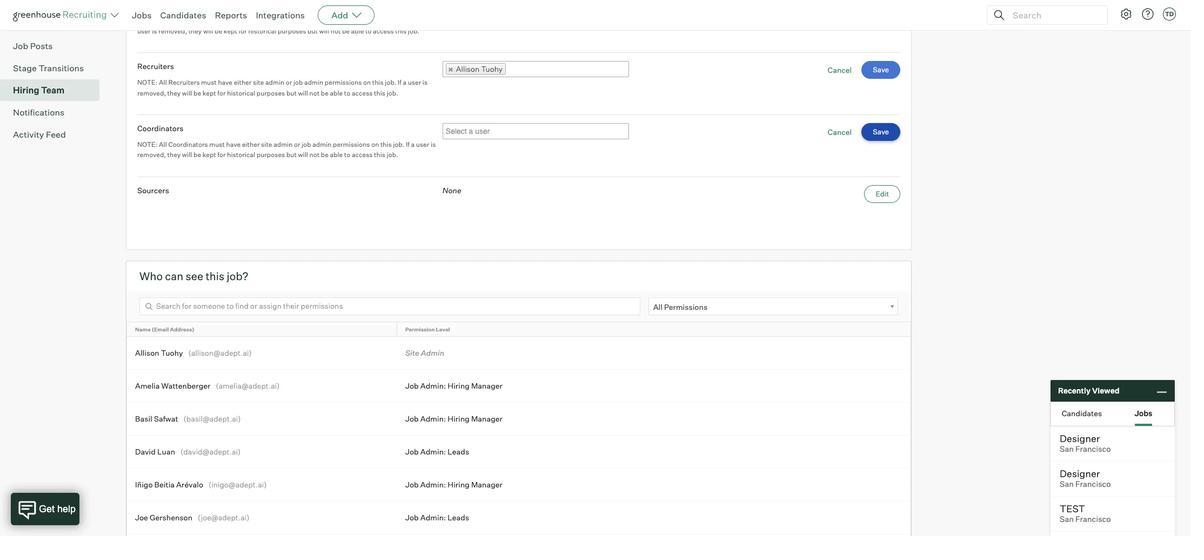 Task type: vqa. For each thing, say whether or not it's contained in the screenshot.


Task type: locate. For each thing, give the bounding box(es) containing it.
if for coordinators
[[406, 140, 410, 149]]

Search text field
[[1011, 7, 1098, 23]]

2 francisco from the top
[[1076, 480, 1111, 490]]

all permissions link
[[649, 298, 899, 316]]

0 vertical spatial access
[[373, 27, 394, 35]]

3 san from the top
[[1060, 515, 1074, 525]]

2 note: from the top
[[137, 78, 158, 87]]

2 save from the top
[[873, 128, 889, 136]]

1 vertical spatial but
[[286, 89, 297, 97]]

historical inside note: all              coordinators            must have either site admin or job admin permissions on this job. if a user is removed, they will be kept for historical purposes but will not be able to access this job.
[[227, 151, 255, 159]]

row containing joe gershenson
[[127, 502, 911, 535]]

0 horizontal spatial allison
[[135, 349, 159, 358]]

note:
[[137, 16, 158, 24], [137, 78, 158, 87], [137, 140, 158, 149]]

job inside note: all              recruiters            must have either site admin or job admin permissions on this job. if a user is removed, they will be kept for historical purposes but will not be able to access this job.
[[294, 78, 303, 87]]

job for david luan (david@adept.ai)
[[405, 448, 419, 457]]

1 note: from the top
[[137, 16, 158, 24]]

removed, for coordinators
[[137, 151, 166, 159]]

1 cancel from the top
[[828, 66, 852, 75]]

3 job admin: hiring manager from the top
[[405, 481, 503, 490]]

team
[[41, 85, 64, 96]]

row
[[127, 323, 911, 337], [127, 337, 911, 370], [127, 370, 911, 403], [127, 403, 911, 436], [127, 436, 911, 469], [127, 469, 911, 502], [127, 502, 911, 535]]

2 vertical spatial purposes
[[257, 151, 285, 159]]

0 vertical spatial they
[[189, 27, 202, 35]]

tab list
[[1052, 403, 1175, 427]]

not
[[331, 27, 341, 35], [310, 89, 320, 97], [310, 151, 320, 159]]

1 vertical spatial purposes
[[257, 89, 285, 97]]

1 vertical spatial job admin: hiring manager
[[405, 415, 503, 424]]

all inside note: all              coordinators            must have either site admin or job admin permissions on this job. if a user is removed, they will be kept for historical purposes but will not be able to access this job.
[[159, 140, 167, 149]]

1 job admin: leads from the top
[[405, 448, 469, 457]]

leads for joe gershenson (joe@adept.ai)
[[448, 514, 469, 523]]

historical
[[248, 27, 276, 35], [227, 89, 255, 97], [227, 151, 255, 159]]

2 vertical spatial have
[[226, 140, 241, 149]]

1 vertical spatial recruiters
[[168, 78, 200, 87]]

7 row from the top
[[127, 502, 911, 535]]

site inside note: all              hiring managers            must have either site admin or job admin permissions on this job. if a user is removed, they will be kept for historical purposes but will not be able to access this job.
[[272, 16, 283, 24]]

greenhouse recruiting image
[[13, 9, 110, 22]]

0 horizontal spatial jobs
[[132, 10, 152, 21]]

0 vertical spatial francisco
[[1076, 445, 1111, 455]]

able inside note: all              recruiters            must have either site admin or job admin permissions on this job. if a user is removed, they will be kept for historical purposes but will not be able to access this job.
[[330, 89, 343, 97]]

basil safwat (basil@adept.ai)
[[135, 415, 241, 424]]

1 vertical spatial designer san francisco
[[1060, 468, 1111, 490]]

3 row from the top
[[127, 370, 911, 403]]

or inside note: all              coordinators            must have either site admin or job admin permissions on this job. if a user is removed, they will be kept for historical purposes but will not be able to access this job.
[[294, 140, 300, 149]]

0 vertical spatial to
[[365, 27, 372, 35]]

admin: for (basil@adept.ai)
[[421, 415, 446, 424]]

must inside note: all              coordinators            must have either site admin or job admin permissions on this job. if a user is removed, they will be kept for historical purposes but will not be able to access this job.
[[209, 140, 225, 149]]

designer san francisco down recently viewed
[[1060, 433, 1111, 455]]

2 vertical spatial access
[[352, 151, 373, 159]]

to inside note: all              recruiters            must have either site admin or job admin permissions on this job. if a user is removed, they will be kept for historical purposes but will not be able to access this job.
[[344, 89, 351, 97]]

kept
[[224, 27, 237, 35], [203, 89, 216, 97], [203, 151, 216, 159]]

on for recruiters
[[363, 78, 371, 87]]

0 vertical spatial cancel
[[828, 66, 852, 75]]

or for recruiters
[[286, 78, 292, 87]]

2 horizontal spatial is
[[431, 140, 436, 149]]

(inigo@adept.ai)
[[209, 481, 267, 490]]

is inside note: all              coordinators            must have either site admin or job admin permissions on this job. if a user is removed, they will be kept for historical purposes but will not be able to access this job.
[[431, 140, 436, 149]]

permissions inside note: all              hiring managers            must have either site admin or job admin permissions on this job. if a user is removed, they will be kept for historical purposes but will not be able to access this job.
[[344, 16, 381, 24]]

access
[[373, 27, 394, 35], [352, 89, 373, 97], [352, 151, 373, 159]]

they for recruiters
[[167, 89, 181, 97]]

1 vertical spatial kept
[[203, 89, 216, 97]]

1 vertical spatial if
[[398, 78, 402, 87]]

permissions for recruiters
[[325, 78, 362, 87]]

3 francisco from the top
[[1076, 515, 1111, 525]]

on inside note: all              recruiters            must have either site admin or job admin permissions on this job. if a user is removed, they will be kept for historical purposes but will not be able to access this job.
[[363, 78, 371, 87]]

designer san francisco up test
[[1060, 468, 1111, 490]]

2 job admin: hiring manager from the top
[[405, 415, 503, 424]]

1 vertical spatial to
[[344, 89, 351, 97]]

they for coordinators
[[167, 151, 181, 159]]

feed
[[46, 129, 66, 140]]

removed, inside note: all              recruiters            must have either site admin or job admin permissions on this job. if a user is removed, they will be kept for historical purposes but will not be able to access this job.
[[137, 89, 166, 97]]

1 vertical spatial historical
[[227, 89, 255, 97]]

access inside note: all              hiring managers            must have either site admin or job admin permissions on this job. if a user is removed, they will be kept for historical purposes but will not be able to access this job.
[[373, 27, 394, 35]]

joe gershenson (joe@adept.ai)
[[135, 514, 250, 523]]

0 vertical spatial leads
[[448, 448, 469, 457]]

save button
[[862, 61, 901, 79], [862, 123, 901, 141]]

access inside note: all              recruiters            must have either site admin or job admin permissions on this job. if a user is removed, they will be kept for historical purposes but will not be able to access this job.
[[352, 89, 373, 97]]

job admin: hiring manager for iñigo beitia arévalo (inigo@adept.ai)
[[405, 481, 503, 490]]

none
[[443, 186, 462, 195]]

admin:
[[421, 382, 446, 391], [421, 415, 446, 424], [421, 448, 446, 457], [421, 481, 446, 490], [421, 514, 446, 523]]

not inside note: all              hiring managers            must have either site admin or job admin permissions on this job. if a user is removed, they will be kept for historical purposes but will not be able to access this job.
[[331, 27, 341, 35]]

admin
[[284, 16, 303, 24], [323, 16, 342, 24], [265, 78, 284, 87], [304, 78, 323, 87], [274, 140, 293, 149], [313, 140, 332, 149]]

1 admin: from the top
[[421, 382, 446, 391]]

1 vertical spatial cancel link
[[828, 128, 852, 137]]

0 vertical spatial for
[[239, 27, 247, 35]]

able inside note: all              coordinators            must have either site admin or job admin permissions on this job. if a user is removed, they will be kept for historical purposes but will not be able to access this job.
[[330, 151, 343, 159]]

1 vertical spatial either
[[234, 78, 252, 87]]

either inside note: all              hiring managers            must have either site admin or job admin permissions on this job. if a user is removed, they will be kept for historical purposes but will not be able to access this job.
[[253, 16, 271, 24]]

site inside note: all              recruiters            must have either site admin or job admin permissions on this job. if a user is removed, they will be kept for historical purposes but will not be able to access this job.
[[253, 78, 264, 87]]

all inside note: all              recruiters            must have either site admin or job admin permissions on this job. if a user is removed, they will be kept for historical purposes but will not be able to access this job.
[[159, 78, 167, 87]]

for inside note: all              hiring managers            must have either site admin or job admin permissions on this job. if a user is removed, they will be kept for historical purposes but will not be able to access this job.
[[239, 27, 247, 35]]

2 vertical spatial note:
[[137, 140, 158, 149]]

admin: for (inigo@adept.ai)
[[421, 481, 446, 490]]

have
[[237, 16, 251, 24], [218, 78, 233, 87], [226, 140, 241, 149]]

2 vertical spatial kept
[[203, 151, 216, 159]]

have inside note: all              coordinators            must have either site admin or job admin permissions on this job. if a user is removed, they will be kept for historical purposes but will not be able to access this job.
[[226, 140, 241, 149]]

posts
[[30, 40, 53, 51]]

site for recruiters
[[253, 78, 264, 87]]

2 vertical spatial is
[[431, 140, 436, 149]]

3 admin: from the top
[[421, 448, 446, 457]]

1 horizontal spatial on
[[372, 140, 379, 149]]

permissions inside note: all              recruiters            must have either site admin or job admin permissions on this job. if a user is removed, they will be kept for historical purposes but will not be able to access this job.
[[325, 78, 362, 87]]

who can see this job?
[[139, 270, 249, 283]]

they
[[189, 27, 202, 35], [167, 89, 181, 97], [167, 151, 181, 159]]

or
[[305, 16, 311, 24], [286, 78, 292, 87], [294, 140, 300, 149]]

2 vertical spatial manager
[[471, 481, 503, 490]]

1 manager from the top
[[471, 382, 503, 391]]

0 vertical spatial save
[[873, 66, 889, 74]]

designer down recently
[[1060, 433, 1101, 445]]

job inside note: all              hiring managers            must have either site admin or job admin permissions on this job. if a user is removed, they will be kept for historical purposes but will not be able to access this job.
[[313, 16, 322, 24]]

1 horizontal spatial jobs
[[1135, 409, 1153, 418]]

this
[[391, 16, 403, 24], [395, 27, 407, 35], [372, 78, 384, 87], [374, 89, 386, 97], [381, 140, 392, 149], [374, 151, 386, 159], [206, 270, 225, 283]]

designer up test
[[1060, 468, 1101, 480]]

(basil@adept.ai)
[[184, 415, 241, 424]]

job
[[313, 16, 322, 24], [294, 78, 303, 87], [302, 140, 311, 149]]

user inside note: all              coordinators            must have either site admin or job admin permissions on this job. if a user is removed, they will be kept for historical purposes but will not be able to access this job.
[[416, 140, 430, 149]]

site
[[272, 16, 283, 24], [253, 78, 264, 87], [261, 140, 272, 149]]

save button for coordinators
[[862, 123, 901, 141]]

1 vertical spatial or
[[286, 78, 292, 87]]

1 horizontal spatial candidates
[[1062, 409, 1103, 418]]

but inside note: all              coordinators            must have either site admin or job admin permissions on this job. if a user is removed, they will be kept for historical purposes but will not be able to access this job.
[[286, 151, 297, 159]]

david
[[135, 448, 156, 457]]

all inside note: all              hiring managers            must have either site admin or job admin permissions on this job. if a user is removed, they will be kept for historical purposes but will not be able to access this job.
[[159, 16, 167, 24]]

arévalo
[[176, 481, 203, 490]]

1 leads from the top
[[448, 448, 469, 457]]

row containing name (email address)
[[127, 323, 911, 337]]

must
[[220, 16, 236, 24], [201, 78, 217, 87], [209, 140, 225, 149]]

cancel link for recruiters
[[828, 66, 852, 75]]

jobs
[[132, 10, 152, 21], [1135, 409, 1153, 418]]

is inside note: all              recruiters            must have either site admin or job admin permissions on this job. if a user is removed, they will be kept for historical purposes but will not be able to access this job.
[[423, 78, 428, 87]]

kept inside note: all              coordinators            must have either site admin or job admin permissions on this job. if a user is removed, they will be kept for historical purposes but will not be able to access this job.
[[203, 151, 216, 159]]

6 row from the top
[[127, 469, 911, 502]]

manager
[[471, 382, 503, 391], [471, 415, 503, 424], [471, 481, 503, 490]]

1 save from the top
[[873, 66, 889, 74]]

admin: for (david@adept.ai)
[[421, 448, 446, 457]]

not inside note: all              coordinators            must have either site admin or job admin permissions on this job. if a user is removed, they will be kept for historical purposes but will not be able to access this job.
[[310, 151, 320, 159]]

be
[[215, 27, 222, 35], [342, 27, 350, 35], [194, 89, 201, 97], [321, 89, 329, 97], [194, 151, 201, 159], [321, 151, 329, 159]]

is inside note: all              hiring managers            must have either site admin or job admin permissions on this job. if a user is removed, they will be kept for historical purposes but will not be able to access this job.
[[152, 27, 157, 35]]

historical inside note: all              recruiters            must have either site admin or job admin permissions on this job. if a user is removed, they will be kept for historical purposes but will not be able to access this job.
[[227, 89, 255, 97]]

removed,
[[158, 27, 187, 35], [137, 89, 166, 97], [137, 151, 166, 159]]

1 vertical spatial removed,
[[137, 89, 166, 97]]

a
[[422, 16, 426, 24], [403, 78, 407, 87], [411, 140, 415, 149]]

0 horizontal spatial is
[[152, 27, 157, 35]]

2 vertical spatial removed,
[[137, 151, 166, 159]]

either inside note: all              coordinators            must have either site admin or job admin permissions on this job. if a user is removed, they will be kept for historical purposes but will not be able to access this job.
[[242, 140, 260, 149]]

to for recruiters
[[344, 89, 351, 97]]

row containing david luan
[[127, 436, 911, 469]]

0 vertical spatial either
[[253, 16, 271, 24]]

removed, for recruiters
[[137, 89, 166, 97]]

have inside note: all              recruiters            must have either site admin or job admin permissions on this job. if a user is removed, they will be kept for historical purposes but will not be able to access this job.
[[218, 78, 233, 87]]

0 horizontal spatial on
[[363, 78, 371, 87]]

2 vertical spatial must
[[209, 140, 225, 149]]

2 vertical spatial or
[[294, 140, 300, 149]]

2 designer from the top
[[1060, 468, 1101, 480]]

job for coordinators
[[302, 140, 311, 149]]

0 vertical spatial removed,
[[158, 27, 187, 35]]

1 vertical spatial access
[[352, 89, 373, 97]]

0 vertical spatial san
[[1060, 445, 1074, 455]]

recruiters
[[137, 62, 174, 71], [168, 78, 200, 87]]

2 admin: from the top
[[421, 415, 446, 424]]

row containing iñigo beitia arévalo
[[127, 469, 911, 502]]

1 save button from the top
[[862, 61, 901, 79]]

1 vertical spatial must
[[201, 78, 217, 87]]

coordinators
[[137, 124, 184, 133], [168, 140, 208, 149]]

2 row from the top
[[127, 337, 911, 370]]

1 row from the top
[[127, 323, 911, 337]]

cancel link for coordinators
[[828, 128, 852, 137]]

0 vertical spatial but
[[308, 27, 318, 35]]

or inside note: all              recruiters            must have either site admin or job admin permissions on this job. if a user is removed, they will be kept for historical purposes but will not be able to access this job.
[[286, 78, 292, 87]]

site for coordinators
[[261, 140, 272, 149]]

to for coordinators
[[344, 151, 351, 159]]

for for recruiters
[[218, 89, 226, 97]]

note: inside note: all              coordinators            must have either site admin or job admin permissions on this job. if a user is removed, they will be kept for historical purposes but will not be able to access this job.
[[137, 140, 158, 149]]

1 san from the top
[[1060, 445, 1074, 455]]

1 vertical spatial manager
[[471, 415, 503, 424]]

must for coordinators
[[209, 140, 225, 149]]

2 vertical spatial permissions
[[333, 140, 370, 149]]

2 vertical spatial job
[[302, 140, 311, 149]]

job?
[[227, 270, 249, 283]]

candidates right jobs 'link'
[[160, 10, 206, 21]]

0 vertical spatial job admin: hiring manager
[[405, 382, 503, 391]]

hiring inside note: all              hiring managers            must have either site admin or job admin permissions on this job. if a user is removed, they will be kept for historical purposes but will not be able to access this job.
[[168, 16, 187, 24]]

have for recruiters
[[218, 78, 233, 87]]

job admin: hiring manager
[[405, 382, 503, 391], [405, 415, 503, 424], [405, 481, 503, 490]]

1 vertical spatial san
[[1060, 480, 1074, 490]]

they inside note: all              coordinators            must have either site admin or job admin permissions on this job. if a user is removed, they will be kept for historical purposes but will not be able to access this job.
[[167, 151, 181, 159]]

2 vertical spatial but
[[286, 151, 297, 159]]

purposes inside note: all              recruiters            must have either site admin or job admin permissions on this job. if a user is removed, they will be kept for historical purposes but will not be able to access this job.
[[257, 89, 285, 97]]

None text field
[[443, 124, 635, 139]]

either
[[253, 16, 271, 24], [234, 78, 252, 87], [242, 140, 260, 149]]

to inside note: all              hiring managers            must have either site admin or job admin permissions on this job. if a user is removed, they will be kept for historical purposes but will not be able to access this job.
[[365, 27, 372, 35]]

designer san francisco
[[1060, 433, 1111, 455], [1060, 468, 1111, 490]]

2 cancel from the top
[[828, 128, 852, 137]]

2 vertical spatial to
[[344, 151, 351, 159]]

row containing allison tuohy
[[127, 337, 911, 370]]

2 cancel link from the top
[[828, 128, 852, 137]]

purposes for coordinators
[[257, 151, 285, 159]]

see
[[186, 270, 203, 283]]

to inside note: all              coordinators            must have either site admin or job admin permissions on this job. if a user is removed, they will be kept for historical purposes but will not be able to access this job.
[[344, 151, 351, 159]]

none edit
[[443, 186, 889, 198]]

tuohy inside 'row'
[[161, 349, 183, 358]]

for
[[239, 27, 247, 35], [218, 89, 226, 97], [218, 151, 226, 159]]

2 vertical spatial site
[[261, 140, 272, 149]]

access inside note: all              coordinators            must have either site admin or job admin permissions on this job. if a user is removed, they will be kept for historical purposes but will not be able to access this job.
[[352, 151, 373, 159]]

job for iñigo beitia arévalo (inigo@adept.ai)
[[405, 481, 419, 490]]

user
[[137, 27, 151, 35], [408, 78, 421, 87], [416, 140, 430, 149]]

candidates down recently viewed
[[1062, 409, 1103, 418]]

san
[[1060, 445, 1074, 455], [1060, 480, 1074, 490], [1060, 515, 1074, 525]]

a inside note: all              recruiters            must have either site admin or job admin permissions on this job. if a user is removed, they will be kept for historical purposes but will not be able to access this job.
[[403, 78, 407, 87]]

job admin: leads for joe gershenson (joe@adept.ai)
[[405, 514, 469, 523]]

1 vertical spatial a
[[403, 78, 407, 87]]

but for recruiters
[[286, 89, 297, 97]]

2 horizontal spatial a
[[422, 16, 426, 24]]

francisco
[[1076, 445, 1111, 455], [1076, 480, 1111, 490], [1076, 515, 1111, 525]]

2 leads from the top
[[448, 514, 469, 523]]

designer
[[1060, 433, 1101, 445], [1060, 468, 1101, 480]]

integrations
[[256, 10, 305, 21]]

0 vertical spatial save button
[[862, 61, 901, 79]]

2 vertical spatial either
[[242, 140, 260, 149]]

0 vertical spatial have
[[237, 16, 251, 24]]

1 vertical spatial job admin: leads
[[405, 514, 469, 523]]

will
[[203, 27, 213, 35], [319, 27, 329, 35], [182, 89, 192, 97], [298, 89, 308, 97], [182, 151, 192, 159], [298, 151, 308, 159]]

1 vertical spatial coordinators
[[168, 140, 208, 149]]

1 vertical spatial save
[[873, 128, 889, 136]]

4 admin: from the top
[[421, 481, 446, 490]]

1 vertical spatial they
[[167, 89, 181, 97]]

manager for (amelia@adept.ai)
[[471, 382, 503, 391]]

must inside note: all              recruiters            must have either site admin or job admin permissions on this job. if a user is removed, they will be kept for historical purposes but will not be able to access this job.
[[201, 78, 217, 87]]

1 cancel link from the top
[[828, 66, 852, 75]]

job kickoff link
[[13, 17, 95, 30]]

2 vertical spatial historical
[[227, 151, 255, 159]]

tuohy
[[481, 65, 503, 74], [161, 349, 183, 358]]

a inside note: all              coordinators            must have either site admin or job admin permissions on this job. if a user is removed, they will be kept for historical purposes but will not be able to access this job.
[[411, 140, 415, 149]]

manager for (inigo@adept.ai)
[[471, 481, 503, 490]]

integrations link
[[256, 10, 305, 21]]

2 save button from the top
[[862, 123, 901, 141]]

job for recruiters
[[294, 78, 303, 87]]

able
[[351, 27, 364, 35], [330, 89, 343, 97], [330, 151, 343, 159]]

but inside note: all              recruiters            must have either site admin or job admin permissions on this job. if a user is removed, they will be kept for historical purposes but will not be able to access this job.
[[286, 89, 297, 97]]

0 vertical spatial able
[[351, 27, 364, 35]]

user for coordinators
[[416, 140, 430, 149]]

cancel for coordinators
[[828, 128, 852, 137]]

1 vertical spatial site
[[253, 78, 264, 87]]

0 vertical spatial if
[[417, 16, 421, 24]]

1 vertical spatial not
[[310, 89, 320, 97]]

2 manager from the top
[[471, 415, 503, 424]]

1 job admin: hiring manager from the top
[[405, 382, 503, 391]]

either for coordinators
[[242, 140, 260, 149]]

4 row from the top
[[127, 403, 911, 436]]

2 vertical spatial user
[[416, 140, 430, 149]]

1 francisco from the top
[[1076, 445, 1111, 455]]

hiring
[[168, 16, 187, 24], [13, 85, 39, 96], [448, 382, 470, 391], [448, 415, 470, 424], [448, 481, 470, 490]]

if inside note: all              coordinators            must have either site admin or job admin permissions on this job. if a user is removed, they will be kept for historical purposes but will not be able to access this job.
[[406, 140, 410, 149]]

1 vertical spatial job
[[294, 78, 303, 87]]

1 horizontal spatial is
[[423, 78, 428, 87]]

user inside note: all              hiring managers            must have either site admin or job admin permissions on this job. if a user is removed, they will be kept for historical purposes but will not be able to access this job.
[[137, 27, 151, 35]]

grid
[[127, 323, 911, 537]]

they inside note: all              recruiters            must have either site admin or job admin permissions on this job. if a user is removed, they will be kept for historical purposes but will not be able to access this job.
[[167, 89, 181, 97]]

1 vertical spatial leads
[[448, 514, 469, 523]]

0 horizontal spatial if
[[398, 78, 402, 87]]

allison for allison tuohy (allison@adept.ai)
[[135, 349, 159, 358]]

note: all              hiring managers            must have either site admin or job admin permissions on this job. if a user is removed, they will be kept for historical purposes but will not be able to access this job.
[[137, 16, 426, 35]]

is
[[152, 27, 157, 35], [423, 78, 428, 87], [431, 140, 436, 149]]

removed, inside note: all              coordinators            must have either site admin or job admin permissions on this job. if a user is removed, they will be kept for historical purposes but will not be able to access this job.
[[137, 151, 166, 159]]

0 vertical spatial candidates
[[160, 10, 206, 21]]

2 vertical spatial if
[[406, 140, 410, 149]]

0 vertical spatial jobs
[[132, 10, 152, 21]]

5 admin: from the top
[[421, 514, 446, 523]]

cancel
[[828, 66, 852, 75], [828, 128, 852, 137]]

site inside note: all              coordinators            must have either site admin or job admin permissions on this job. if a user is removed, they will be kept for historical purposes but will not be able to access this job.
[[261, 140, 272, 149]]

tuohy for allison tuohy (allison@adept.ai)
[[161, 349, 183, 358]]

note: for recruiters
[[137, 78, 158, 87]]

5 row from the top
[[127, 436, 911, 469]]

2 vertical spatial a
[[411, 140, 415, 149]]

permissions inside note: all              coordinators            must have either site admin or job admin permissions on this job. if a user is removed, they will be kept for historical purposes but will not be able to access this job.
[[333, 140, 370, 149]]

permissions
[[344, 16, 381, 24], [325, 78, 362, 87], [333, 140, 370, 149]]

1 vertical spatial save button
[[862, 123, 901, 141]]

None text field
[[506, 62, 517, 76]]

0 vertical spatial site
[[272, 16, 283, 24]]

2 job admin: leads from the top
[[405, 514, 469, 523]]

3 manager from the top
[[471, 481, 503, 490]]

1 vertical spatial permissions
[[325, 78, 362, 87]]

cell
[[397, 535, 911, 537]]

0 vertical spatial not
[[331, 27, 341, 35]]

2 vertical spatial job admin: hiring manager
[[405, 481, 503, 490]]

3 note: from the top
[[137, 140, 158, 149]]

purposes for recruiters
[[257, 89, 285, 97]]

job.
[[404, 16, 415, 24], [408, 27, 419, 35], [385, 78, 396, 87], [387, 89, 398, 97], [393, 140, 405, 149], [387, 151, 398, 159]]

1 horizontal spatial a
[[411, 140, 415, 149]]

for inside note: all              recruiters            must have either site admin or job admin permissions on this job. if a user is removed, they will be kept for historical purposes but will not be able to access this job.
[[218, 89, 226, 97]]

on inside note: all              coordinators            must have either site admin or job admin permissions on this job. if a user is removed, they will be kept for historical purposes but will not be able to access this job.
[[372, 140, 379, 149]]

purposes inside note: all              coordinators            must have either site admin or job admin permissions on this job. if a user is removed, they will be kept for historical purposes but will not be able to access this job.
[[257, 151, 285, 159]]

reports link
[[215, 10, 247, 21]]

Search for someone to find or assign their permissions text field
[[139, 298, 640, 316]]

2 vertical spatial they
[[167, 151, 181, 159]]

2 vertical spatial on
[[372, 140, 379, 149]]

manager for (basil@adept.ai)
[[471, 415, 503, 424]]

1 vertical spatial note:
[[137, 78, 158, 87]]

user inside note: all              recruiters            must have either site admin or job admin permissions on this job. if a user is removed, they will be kept for historical purposes but will not be able to access this job.
[[408, 78, 421, 87]]

0 vertical spatial kept
[[224, 27, 237, 35]]

kept inside note: all              recruiters            must have either site admin or job admin permissions on this job. if a user is removed, they will be kept for historical purposes but will not be able to access this job.
[[203, 89, 216, 97]]

name (email address)
[[135, 327, 194, 333]]

job admin: leads for david luan (david@adept.ai)
[[405, 448, 469, 457]]

job admin: leads
[[405, 448, 469, 457], [405, 514, 469, 523]]

note: inside note: all              recruiters            must have either site admin or job admin permissions on this job. if a user is removed, they will be kept for historical purposes but will not be able to access this job.
[[137, 78, 158, 87]]

not inside note: all              recruiters            must have either site admin or job admin permissions on this job. if a user is removed, they will be kept for historical purposes but will not be able to access this job.
[[310, 89, 320, 97]]

0 vertical spatial or
[[305, 16, 311, 24]]

permission level
[[405, 327, 450, 333]]

0 vertical spatial historical
[[248, 27, 276, 35]]

hiring team
[[13, 85, 64, 96]]

0 vertical spatial manager
[[471, 382, 503, 391]]

job inside note: all              coordinators            must have either site admin or job admin permissions on this job. if a user is removed, they will be kept for historical purposes but will not be able to access this job.
[[302, 140, 311, 149]]

tab list containing candidates
[[1052, 403, 1175, 427]]

hiring for amelia wattenberger (amelia@adept.ai)
[[448, 382, 470, 391]]

sourcers
[[137, 186, 169, 195]]

0 vertical spatial on
[[382, 16, 390, 24]]

0 vertical spatial a
[[422, 16, 426, 24]]

(allison@adept.ai)
[[188, 349, 252, 358]]

0 horizontal spatial a
[[403, 78, 407, 87]]

if inside note: all              recruiters            must have either site admin or job admin permissions on this job. if a user is removed, they will be kept for historical purposes but will not be able to access this job.
[[398, 78, 402, 87]]

0 vertical spatial designer
[[1060, 433, 1101, 445]]

2 designer san francisco from the top
[[1060, 468, 1111, 490]]

1 vertical spatial on
[[363, 78, 371, 87]]

1 vertical spatial for
[[218, 89, 226, 97]]

able for recruiters
[[330, 89, 343, 97]]

all inside 'link'
[[653, 303, 663, 312]]

is for recruiters
[[423, 78, 428, 87]]

1 vertical spatial user
[[408, 78, 421, 87]]

2 horizontal spatial if
[[417, 16, 421, 24]]

0 vertical spatial cancel link
[[828, 66, 852, 75]]

kept for coordinators
[[203, 151, 216, 159]]

for inside note: all              coordinators            must have either site admin or job admin permissions on this job. if a user is removed, they will be kept for historical purposes but will not be able to access this job.
[[218, 151, 226, 159]]

1 vertical spatial is
[[423, 78, 428, 87]]

either inside note: all              recruiters            must have either site admin or job admin permissions on this job. if a user is removed, they will be kept for historical purposes but will not be able to access this job.
[[234, 78, 252, 87]]



Task type: describe. For each thing, give the bounding box(es) containing it.
(joe@adept.ai)
[[198, 514, 250, 523]]

on inside note: all              hiring managers            must have either site admin or job admin permissions on this job. if a user is removed, they will be kept for historical purposes but will not be able to access this job.
[[382, 16, 390, 24]]

must for recruiters
[[201, 78, 217, 87]]

permissions
[[664, 303, 708, 312]]

recently
[[1059, 387, 1091, 396]]

coordinators inside note: all              coordinators            must have either site admin or job admin permissions on this job. if a user is removed, they will be kept for historical purposes but will not be able to access this job.
[[168, 140, 208, 149]]

beitia
[[154, 481, 175, 490]]

a for coordinators
[[411, 140, 415, 149]]

note: for coordinators
[[137, 140, 158, 149]]

all for recruiters
[[159, 78, 167, 87]]

0 vertical spatial recruiters
[[137, 62, 174, 71]]

managers
[[189, 16, 219, 24]]

for for coordinators
[[218, 151, 226, 159]]

row containing basil safwat
[[127, 403, 911, 436]]

job inside 'job kickoff' link
[[13, 18, 28, 29]]

1 designer from the top
[[1060, 433, 1101, 445]]

(email
[[152, 327, 169, 333]]

admin: for (joe@adept.ai)
[[421, 514, 446, 523]]

who
[[139, 270, 163, 283]]

test
[[1060, 503, 1086, 515]]

not for coordinators
[[310, 151, 320, 159]]

test san francisco
[[1060, 503, 1111, 525]]

safwat
[[154, 415, 178, 424]]

site admin
[[405, 349, 444, 358]]

either for recruiters
[[234, 78, 252, 87]]

admin
[[421, 349, 444, 358]]

job kickoff
[[13, 18, 58, 29]]

allison tuohy (allison@adept.ai)
[[135, 349, 252, 358]]

row containing amelia wattenberger
[[127, 370, 911, 403]]

iñigo
[[135, 481, 153, 490]]

save for coordinators
[[873, 128, 889, 136]]

not for recruiters
[[310, 89, 320, 97]]

if for recruiters
[[398, 78, 402, 87]]

admin: for (amelia@adept.ai)
[[421, 382, 446, 391]]

0 vertical spatial coordinators
[[137, 124, 184, 133]]

hiring team link
[[13, 84, 95, 97]]

jobs link
[[132, 10, 152, 21]]

note: inside note: all              hiring managers            must have either site admin or job admin permissions on this job. if a user is removed, they will be kept for historical purposes but will not be able to access this job.
[[137, 16, 158, 24]]

allison tuohy
[[456, 65, 503, 74]]

leads for david luan (david@adept.ai)
[[448, 448, 469, 457]]

viewed
[[1093, 387, 1120, 396]]

notifications
[[13, 107, 65, 118]]

job for joe gershenson (joe@adept.ai)
[[405, 514, 419, 523]]

amelia
[[135, 382, 160, 391]]

address)
[[170, 327, 194, 333]]

wattenberger
[[161, 382, 211, 391]]

activity feed link
[[13, 128, 95, 141]]

activity feed
[[13, 129, 66, 140]]

or inside note: all              hiring managers            must have either site admin or job admin permissions on this job. if a user is removed, they will be kept for historical purposes but will not be able to access this job.
[[305, 16, 311, 24]]

have inside note: all              hiring managers            must have either site admin or job admin permissions on this job. if a user is removed, they will be kept for historical purposes but will not be able to access this job.
[[237, 16, 251, 24]]

transitions
[[39, 63, 84, 73]]

job inside 'job posts' link
[[13, 40, 28, 51]]

historical inside note: all              hiring managers            must have either site admin or job admin permissions on this job. if a user is removed, they will be kept for historical purposes but will not be able to access this job.
[[248, 27, 276, 35]]

joe
[[135, 514, 148, 523]]

add button
[[318, 5, 375, 25]]

removed, inside note: all              hiring managers            must have either site admin or job admin permissions on this job. if a user is removed, they will be kept for historical purposes but will not be able to access this job.
[[158, 27, 187, 35]]

historical for coordinators
[[227, 151, 255, 159]]

recruiters inside note: all              recruiters            must have either site admin or job admin permissions on this job. if a user is removed, they will be kept for historical purposes but will not be able to access this job.
[[168, 78, 200, 87]]

hiring for iñigo beitia arévalo (inigo@adept.ai)
[[448, 481, 470, 490]]

edit
[[876, 190, 889, 198]]

stage transitions
[[13, 63, 84, 73]]

amelia wattenberger (amelia@adept.ai)
[[135, 382, 280, 391]]

able inside note: all              hiring managers            must have either site admin or job admin permissions on this job. if a user is removed, they will be kept for historical purposes but will not be able to access this job.
[[351, 27, 364, 35]]

david luan (david@adept.ai)
[[135, 448, 241, 457]]

1 designer san francisco from the top
[[1060, 433, 1111, 455]]

job posts link
[[13, 39, 95, 52]]

td button
[[1161, 5, 1179, 23]]

0 horizontal spatial candidates
[[160, 10, 206, 21]]

site
[[405, 349, 419, 358]]

is for coordinators
[[431, 140, 436, 149]]

note: all              recruiters            must have either site admin or job admin permissions on this job. if a user is removed, they will be kept for historical purposes but will not be able to access this job.
[[137, 78, 428, 97]]

candidates link
[[160, 10, 206, 21]]

must inside note: all              hiring managers            must have either site admin or job admin permissions on this job. if a user is removed, they will be kept for historical purposes but will not be able to access this job.
[[220, 16, 236, 24]]

cancel for recruiters
[[828, 66, 852, 75]]

all permissions
[[653, 303, 708, 312]]

or for coordinators
[[294, 140, 300, 149]]

recently viewed
[[1059, 387, 1120, 396]]

activity
[[13, 129, 44, 140]]

purposes inside note: all              hiring managers            must have either site admin or job admin permissions on this job. if a user is removed, they will be kept for historical purposes but will not be able to access this job.
[[278, 27, 306, 35]]

job posts
[[13, 40, 53, 51]]

add
[[332, 10, 348, 21]]

all for hiring
[[159, 16, 167, 24]]

td button
[[1164, 8, 1176, 21]]

but for coordinators
[[286, 151, 297, 159]]

grid containing allison tuohy
[[127, 323, 911, 537]]

permission
[[405, 327, 435, 333]]

level
[[436, 327, 450, 333]]

if inside note: all              hiring managers            must have either site admin or job admin permissions on this job. if a user is removed, they will be kept for historical purposes but will not be able to access this job.
[[417, 16, 421, 24]]

notifications link
[[13, 106, 95, 119]]

1 vertical spatial jobs
[[1135, 409, 1153, 418]]

user for recruiters
[[408, 78, 421, 87]]

allison for allison tuohy
[[456, 65, 480, 74]]

a inside note: all              hiring managers            must have either site admin or job admin permissions on this job. if a user is removed, they will be kept for historical purposes but will not be able to access this job.
[[422, 16, 426, 24]]

save for recruiters
[[873, 66, 889, 74]]

save button for recruiters
[[862, 61, 901, 79]]

td
[[1166, 10, 1174, 18]]

luan
[[157, 448, 175, 457]]

edit button
[[865, 185, 901, 203]]

gershenson
[[150, 514, 193, 523]]

access for recruiters
[[352, 89, 373, 97]]

permissions for coordinators
[[333, 140, 370, 149]]

reports
[[215, 10, 247, 21]]

kept inside note: all              hiring managers            must have either site admin or job admin permissions on this job. if a user is removed, they will be kept for historical purposes but will not be able to access this job.
[[224, 27, 237, 35]]

stage transitions link
[[13, 61, 95, 74]]

1 vertical spatial candidates
[[1062, 409, 1103, 418]]

on for coordinators
[[372, 140, 379, 149]]

basil
[[135, 415, 152, 424]]

san inside test san francisco
[[1060, 515, 1074, 525]]

job for basil safwat (basil@adept.ai)
[[405, 415, 419, 424]]

able for coordinators
[[330, 151, 343, 159]]

note: all              coordinators            must have either site admin or job admin permissions on this job. if a user is removed, they will be kept for historical purposes but will not be able to access this job.
[[137, 140, 436, 159]]

but inside note: all              hiring managers            must have either site admin or job admin permissions on this job. if a user is removed, they will be kept for historical purposes but will not be able to access this job.
[[308, 27, 318, 35]]

(david@adept.ai)
[[181, 448, 241, 457]]

can
[[165, 270, 183, 283]]

(amelia@adept.ai)
[[216, 382, 280, 391]]

job admin: hiring manager for basil safwat (basil@adept.ai)
[[405, 415, 503, 424]]

have for coordinators
[[226, 140, 241, 149]]

configure image
[[1120, 8, 1133, 21]]

francisco inside test san francisco
[[1076, 515, 1111, 525]]

all for coordinators
[[159, 140, 167, 149]]

a for recruiters
[[403, 78, 407, 87]]

historical for recruiters
[[227, 89, 255, 97]]

kept for recruiters
[[203, 89, 216, 97]]

iñigo beitia arévalo (inigo@adept.ai)
[[135, 481, 267, 490]]

tuohy for allison tuohy
[[481, 65, 503, 74]]

access for coordinators
[[352, 151, 373, 159]]

hiring for basil safwat (basil@adept.ai)
[[448, 415, 470, 424]]

name
[[135, 327, 151, 333]]

job for amelia wattenberger (amelia@adept.ai)
[[405, 382, 419, 391]]

they inside note: all              hiring managers            must have either site admin or job admin permissions on this job. if a user is removed, they will be kept for historical purposes but will not be able to access this job.
[[189, 27, 202, 35]]

2 san from the top
[[1060, 480, 1074, 490]]

stage
[[13, 63, 37, 73]]

kickoff
[[30, 18, 58, 29]]

job admin: hiring manager for amelia wattenberger (amelia@adept.ai)
[[405, 382, 503, 391]]



